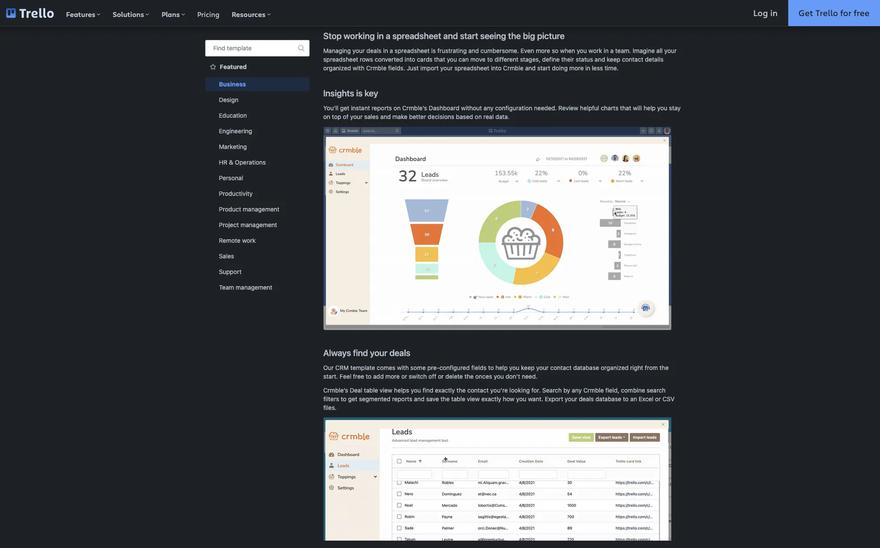 Task type: describe. For each thing, give the bounding box(es) containing it.
1 vertical spatial is
[[356, 88, 363, 98]]

deal
[[350, 387, 362, 395]]

1 horizontal spatial or
[[438, 373, 444, 381]]

cumbersome.
[[481, 47, 519, 54]]

productivity
[[219, 190, 253, 197]]

remote
[[219, 237, 241, 244]]

crmble's inside you'll get instant reports on crmble's dashboard without any configuration needed. review helpful charts that will help you stay on top of your sales and make better decisions based on real data.
[[402, 104, 427, 112]]

want.
[[528, 396, 543, 403]]

key
[[365, 88, 378, 98]]

status
[[576, 56, 593, 63]]

the left "big" in the right of the page
[[508, 31, 521, 41]]

review
[[559, 104, 579, 112]]

1 horizontal spatial free
[[854, 7, 870, 19]]

marketing
[[219, 143, 247, 151]]

without
[[461, 104, 482, 112]]

for.
[[532, 387, 541, 395]]

your right all on the top of the page
[[665, 47, 677, 54]]

data.
[[496, 113, 510, 120]]

different
[[495, 56, 519, 63]]

sales
[[219, 253, 234, 260]]

stay
[[669, 104, 681, 112]]

remote work
[[219, 237, 256, 244]]

real
[[484, 113, 494, 120]]

picture
[[537, 31, 565, 41]]

get trello for free link
[[788, 0, 880, 26]]

remote work link
[[205, 234, 309, 248]]

imagine
[[633, 47, 655, 54]]

marketing link
[[205, 140, 309, 154]]

database inside crmble's deal table view helps you find exactly the contact you're looking for. search by any crmble field, combine search filters to get segmented reports and save the table view exactly how you want. export your deals database to an excel or csv files.
[[596, 396, 622, 403]]

to up onces
[[488, 365, 494, 372]]

you down switch
[[411, 387, 421, 395]]

rows
[[360, 56, 373, 63]]

pricing link
[[191, 0, 226, 26]]

featured
[[220, 63, 247, 70]]

your inside crmble's deal table view helps you find exactly the contact you're looking for. search by any crmble field, combine search filters to get segmented reports and save the table view exactly how you want. export your deals database to an excel or csv files.
[[565, 396, 577, 403]]

in right working
[[377, 31, 384, 41]]

onces
[[475, 373, 492, 381]]

project management link
[[205, 218, 309, 232]]

to right filters
[[341, 396, 347, 403]]

plans
[[162, 10, 180, 19]]

excel
[[639, 396, 654, 403]]

working
[[344, 31, 375, 41]]

our crm template comes with some pre-configured fields to help you keep your contact database organized right from the start. feel free to add more or switch off or delete the onces you don't need.
[[323, 365, 669, 381]]

all
[[657, 47, 663, 54]]

work inside remote work link
[[242, 237, 256, 244]]

product management link
[[205, 203, 309, 217]]

helpful
[[580, 104, 599, 112]]

reports inside you'll get instant reports on crmble's dashboard without any configuration needed. review helpful charts that will help you stay on top of your sales and make better decisions based on real data.
[[372, 104, 392, 112]]

cards
[[417, 56, 433, 63]]

get trello for free
[[799, 7, 870, 19]]

your right import
[[440, 64, 453, 72]]

more inside our crm template comes with some pre-configured fields to help you keep your contact database organized right from the start. feel free to add more or switch off or delete the onces you don't need.
[[386, 373, 400, 381]]

find inside crmble's deal table view helps you find exactly the contact you're looking for. search by any crmble field, combine search filters to get segmented reports and save the table view exactly how you want. export your deals database to an excel or csv files.
[[423, 387, 434, 395]]

pre-
[[428, 365, 440, 372]]

csv
[[663, 396, 675, 403]]

productivity link
[[205, 187, 309, 201]]

you'll get instant reports on crmble's dashboard without any configuration needed. review helpful charts that will help you stay on top of your sales and make better decisions based on real data.
[[323, 104, 681, 120]]

keep inside our crm template comes with some pre-configured fields to help you keep your contact database organized right from the start. feel free to add more or switch off or delete the onces you don't need.
[[521, 365, 535, 372]]

your up 'comes'
[[370, 348, 388, 358]]

export
[[545, 396, 563, 403]]

you inside you'll get instant reports on crmble's dashboard without any configuration needed. review helpful charts that will help you stay on top of your sales and make better decisions based on real data.
[[658, 104, 668, 112]]

keep inside managing your deals in a spreadsheet is frustrating and cumbersome. even more so when you work in a team. imagine all your spreadsheet rows converted into cards that you can move to different stages, define their status and keep contact details organized with crmble fields. just import your spreadsheet into crmble and start doing more in less time.
[[607, 56, 621, 63]]

0 horizontal spatial into
[[405, 56, 415, 63]]

design
[[219, 96, 238, 104]]

import
[[421, 64, 439, 72]]

and inside you'll get instant reports on crmble's dashboard without any configuration needed. review helpful charts that will help you stay on top of your sales and make better decisions based on real data.
[[380, 113, 391, 120]]

you down frustrating
[[447, 56, 457, 63]]

when
[[560, 47, 575, 54]]

find
[[213, 44, 225, 52]]

project
[[219, 221, 239, 229]]

personal link
[[205, 171, 309, 185]]

any inside you'll get instant reports on crmble's dashboard without any configuration needed. review helpful charts that will help you stay on top of your sales and make better decisions based on real data.
[[484, 104, 494, 112]]

sales
[[364, 113, 379, 120]]

work inside managing your deals in a spreadsheet is frustrating and cumbersome. even more so when you work in a team. imagine all your spreadsheet rows converted into cards that you can move to different stages, define their status and keep contact details organized with crmble fields. just import your spreadsheet into crmble and start doing more in less time.
[[589, 47, 602, 54]]

business link
[[205, 77, 309, 91]]

even
[[521, 47, 534, 54]]

in up converted
[[383, 47, 388, 54]]

0 vertical spatial view
[[380, 387, 393, 395]]

deals inside managing your deals in a spreadsheet is frustrating and cumbersome. even more so when you work in a team. imagine all your spreadsheet rows converted into cards that you can move to different stages, define their status and keep contact details organized with crmble fields. just import your spreadsheet into crmble and start doing more in less time.
[[367, 47, 382, 54]]

with inside managing your deals in a spreadsheet is frustrating and cumbersome. even more so when you work in a team. imagine all your spreadsheet rows converted into cards that you can move to different stages, define their status and keep contact details organized with crmble fields. just import your spreadsheet into crmble and start doing more in less time.
[[353, 64, 365, 72]]

segmented
[[359, 396, 391, 403]]

fields.
[[388, 64, 405, 72]]

0 vertical spatial table
[[364, 387, 378, 395]]

0 horizontal spatial start
[[460, 31, 478, 41]]

seeing
[[480, 31, 506, 41]]

combine
[[621, 387, 645, 395]]

crmble's inside crmble's deal table view helps you find exactly the contact you're looking for. search by any crmble field, combine search filters to get segmented reports and save the table view exactly how you want. export your deals database to an excel or csv files.
[[323, 387, 348, 395]]

you up you're at right bottom
[[494, 373, 504, 381]]

insights
[[323, 88, 354, 98]]

search
[[647, 387, 666, 395]]

1 horizontal spatial exactly
[[482, 396, 501, 403]]

in left team.
[[604, 47, 609, 54]]

and inside crmble's deal table view helps you find exactly the contact you're looking for. search by any crmble field, combine search filters to get segmented reports and save the table view exactly how you want. export your deals database to an excel or csv files.
[[414, 396, 425, 403]]

always
[[323, 348, 351, 358]]

stages,
[[520, 56, 541, 63]]

frustrating
[[438, 47, 467, 54]]

in down status
[[586, 64, 590, 72]]

template inside field
[[227, 44, 252, 52]]

features button
[[60, 0, 107, 26]]

your inside you'll get instant reports on crmble's dashboard without any configuration needed. review helpful charts that will help you stay on top of your sales and make better decisions based on real data.
[[350, 113, 363, 120]]

1 vertical spatial table
[[451, 396, 465, 403]]

contact inside crmble's deal table view helps you find exactly the contact you're looking for. search by any crmble field, combine search filters to get segmented reports and save the table view exactly how you want. export your deals database to an excel or csv files.
[[468, 387, 489, 395]]

product management
[[219, 206, 280, 213]]

hr
[[219, 159, 227, 166]]

business
[[219, 80, 246, 88]]

or inside crmble's deal table view helps you find exactly the contact you're looking for. search by any crmble field, combine search filters to get segmented reports and save the table view exactly how you want. export your deals database to an excel or csv files.
[[655, 396, 661, 403]]

fields
[[472, 365, 487, 372]]

in right log
[[771, 7, 778, 19]]

will
[[633, 104, 642, 112]]

right
[[630, 365, 643, 372]]

project management
[[219, 221, 277, 229]]

top
[[332, 113, 341, 120]]

deals inside crmble's deal table view helps you find exactly the contact you're looking for. search by any crmble field, combine search filters to get segmented reports and save the table view exactly how you want. export your deals database to an excel or csv files.
[[579, 396, 594, 403]]

files.
[[323, 405, 337, 412]]

1 horizontal spatial crmble
[[503, 64, 524, 72]]

organized inside our crm template comes with some pre-configured fields to help you keep your contact database organized right from the start. feel free to add more or switch off or delete the onces you don't need.
[[601, 365, 629, 372]]

the right the save
[[441, 396, 450, 403]]

get inside you'll get instant reports on crmble's dashboard without any configuration needed. review helpful charts that will help you stay on top of your sales and make better decisions based on real data.
[[340, 104, 349, 112]]

save
[[426, 396, 439, 403]]

personal
[[219, 174, 243, 182]]

to left an
[[623, 396, 629, 403]]

trello
[[816, 7, 838, 19]]

start inside managing your deals in a spreadsheet is frustrating and cumbersome. even more so when you work in a team. imagine all your spreadsheet rows converted into cards that you can move to different stages, define their status and keep contact details organized with crmble fields. just import your spreadsheet into crmble and start doing more in less time.
[[537, 64, 550, 72]]

decisions
[[428, 113, 454, 120]]

configuration
[[495, 104, 533, 112]]

with inside our crm template comes with some pre-configured fields to help you keep your contact database organized right from the start. feel free to add more or switch off or delete the onces you don't need.
[[397, 365, 409, 372]]



Task type: vqa. For each thing, say whether or not it's contained in the screenshot.
Create related to Create
no



Task type: locate. For each thing, give the bounding box(es) containing it.
&
[[229, 159, 233, 166]]

featured link
[[205, 60, 309, 74]]

search
[[542, 387, 562, 395]]

0 vertical spatial contact
[[622, 56, 644, 63]]

1 vertical spatial start
[[537, 64, 550, 72]]

so
[[552, 47, 559, 54]]

1 horizontal spatial more
[[536, 47, 550, 54]]

crmble's up filters
[[323, 387, 348, 395]]

your inside our crm template comes with some pre-configured fields to help you keep your contact database organized right from the start. feel free to add more or switch off or delete the onces you don't need.
[[536, 365, 549, 372]]

crmble's deal table view helps you find exactly the contact you're looking for. search by any crmble field, combine search filters to get segmented reports and save the table view exactly how you want. export your deals database to an excel or csv files.
[[323, 387, 675, 412]]

help up don't
[[496, 365, 508, 372]]

that
[[434, 56, 445, 63], [620, 104, 631, 112]]

0 vertical spatial organized
[[323, 64, 351, 72]]

0 vertical spatial work
[[589, 47, 602, 54]]

1 vertical spatial any
[[572, 387, 582, 395]]

0 vertical spatial that
[[434, 56, 445, 63]]

the right from
[[660, 365, 669, 372]]

exactly down you're at right bottom
[[482, 396, 501, 403]]

1 horizontal spatial deals
[[390, 348, 411, 358]]

help inside you'll get instant reports on crmble's dashboard without any configuration needed. review helpful charts that will help you stay on top of your sales and make better decisions based on real data.
[[644, 104, 656, 112]]

0 horizontal spatial on
[[323, 113, 330, 120]]

log
[[754, 7, 768, 19]]

the down fields
[[465, 373, 474, 381]]

to inside managing your deals in a spreadsheet is frustrating and cumbersome. even more so when you work in a team. imagine all your spreadsheet rows converted into cards that you can move to different stages, define their status and keep contact details organized with crmble fields. just import your spreadsheet into crmble and start doing more in less time.
[[487, 56, 493, 63]]

to right the move
[[487, 56, 493, 63]]

get down deal
[[348, 396, 357, 403]]

view down onces
[[467, 396, 480, 403]]

just
[[407, 64, 419, 72]]

help inside our crm template comes with some pre-configured fields to help you keep your contact database organized right from the start. feel free to add more or switch off or delete the onces you don't need.
[[496, 365, 508, 372]]

management down "productivity" link
[[243, 206, 280, 213]]

field,
[[606, 387, 620, 395]]

is up cards
[[431, 47, 436, 54]]

with down rows
[[353, 64, 365, 72]]

you up status
[[577, 47, 587, 54]]

based
[[456, 113, 473, 120]]

2 horizontal spatial more
[[570, 64, 584, 72]]

crmble inside crmble's deal table view helps you find exactly the contact you're looking for. search by any crmble field, combine search filters to get segmented reports and save the table view exactly how you want. export your deals database to an excel or csv files.
[[584, 387, 604, 395]]

you left "stay"
[[658, 104, 668, 112]]

deals
[[367, 47, 382, 54], [390, 348, 411, 358], [579, 396, 594, 403]]

any right by
[[572, 387, 582, 395]]

crmble's
[[402, 104, 427, 112], [323, 387, 348, 395]]

table
[[364, 387, 378, 395], [451, 396, 465, 403]]

engineering link
[[205, 124, 309, 138]]

in
[[771, 7, 778, 19], [377, 31, 384, 41], [383, 47, 388, 54], [604, 47, 609, 54], [586, 64, 590, 72]]

1 horizontal spatial crmble's
[[402, 104, 427, 112]]

big
[[523, 31, 535, 41]]

0 horizontal spatial contact
[[468, 387, 489, 395]]

1 horizontal spatial help
[[644, 104, 656, 112]]

spreadsheet
[[393, 31, 441, 41], [395, 47, 430, 54], [323, 56, 358, 63], [455, 64, 489, 72]]

engineering
[[219, 127, 252, 135]]

1 vertical spatial keep
[[521, 365, 535, 372]]

0 horizontal spatial template
[[227, 44, 252, 52]]

1 horizontal spatial view
[[467, 396, 480, 403]]

0 horizontal spatial crmble
[[366, 64, 387, 72]]

0 horizontal spatial with
[[353, 64, 365, 72]]

time.
[[605, 64, 619, 72]]

management for team management
[[236, 284, 272, 291]]

move
[[471, 56, 486, 63]]

1 vertical spatial reports
[[392, 396, 413, 403]]

1 horizontal spatial into
[[491, 64, 502, 72]]

0 vertical spatial deals
[[367, 47, 382, 54]]

contact down team.
[[622, 56, 644, 63]]

or right off
[[438, 373, 444, 381]]

and right the sales
[[380, 113, 391, 120]]

trello image
[[6, 8, 54, 18], [6, 8, 54, 18]]

0 vertical spatial keep
[[607, 56, 621, 63]]

database
[[573, 365, 599, 372], [596, 396, 622, 403]]

template up featured
[[227, 44, 252, 52]]

and left the save
[[414, 396, 425, 403]]

crmble left field,
[[584, 387, 604, 395]]

solutions button
[[107, 0, 155, 26]]

start up frustrating
[[460, 31, 478, 41]]

2 horizontal spatial crmble
[[584, 387, 604, 395]]

crmble down different
[[503, 64, 524, 72]]

stop working in a spreadsheet and start seeing the big picture
[[323, 31, 565, 41]]

organized left right
[[601, 365, 629, 372]]

some
[[411, 365, 426, 372]]

exactly up the save
[[435, 387, 455, 395]]

need.
[[522, 373, 538, 381]]

solutions
[[113, 10, 144, 19]]

organized
[[323, 64, 351, 72], [601, 365, 629, 372]]

1 vertical spatial with
[[397, 365, 409, 372]]

keep up need.
[[521, 365, 535, 372]]

0 vertical spatial more
[[536, 47, 550, 54]]

into
[[405, 56, 415, 63], [491, 64, 502, 72]]

0 vertical spatial start
[[460, 31, 478, 41]]

don't
[[506, 373, 520, 381]]

reports inside crmble's deal table view helps you find exactly the contact you're looking for. search by any crmble field, combine search filters to get segmented reports and save the table view exactly how you want. export your deals database to an excel or csv files.
[[392, 396, 413, 403]]

0 horizontal spatial deals
[[367, 47, 382, 54]]

1 horizontal spatial work
[[589, 47, 602, 54]]

your up rows
[[353, 47, 365, 54]]

1 vertical spatial contact
[[550, 365, 572, 372]]

free inside our crm template comes with some pre-configured fields to help you keep your contact database organized right from the start. feel free to add more or switch off or delete the onces you don't need.
[[353, 373, 364, 381]]

is inside managing your deals in a spreadsheet is frustrating and cumbersome. even more so when you work in a team. imagine all your spreadsheet rows converted into cards that you can move to different stages, define their status and keep contact details organized with crmble fields. just import your spreadsheet into crmble and start doing more in less time.
[[431, 47, 436, 54]]

features
[[66, 10, 95, 19]]

1 horizontal spatial any
[[572, 387, 582, 395]]

off
[[429, 373, 436, 381]]

deals up rows
[[367, 47, 382, 54]]

contact down onces
[[468, 387, 489, 395]]

doing
[[552, 64, 568, 72]]

crm
[[335, 365, 349, 372]]

0 vertical spatial crmble's
[[402, 104, 427, 112]]

find up the save
[[423, 387, 434, 395]]

1 horizontal spatial that
[[620, 104, 631, 112]]

template down always find your deals
[[351, 365, 375, 372]]

team
[[219, 284, 234, 291]]

0 vertical spatial with
[[353, 64, 365, 72]]

find right always
[[353, 348, 368, 358]]

that inside managing your deals in a spreadsheet is frustrating and cumbersome. even more so when you work in a team. imagine all your spreadsheet rows converted into cards that you can move to different stages, define their status and keep contact details organized with crmble fields. just import your spreadsheet into crmble and start doing more in less time.
[[434, 56, 445, 63]]

1 horizontal spatial organized
[[601, 365, 629, 372]]

deals right export
[[579, 396, 594, 403]]

1 horizontal spatial on
[[394, 104, 401, 112]]

help right 'will'
[[644, 104, 656, 112]]

more up define
[[536, 47, 550, 54]]

that left 'will'
[[620, 104, 631, 112]]

organized inside managing your deals in a spreadsheet is frustrating and cumbersome. even more so when you work in a team. imagine all your spreadsheet rows converted into cards that you can move to different stages, define their status and keep contact details organized with crmble fields. just import your spreadsheet into crmble and start doing more in less time.
[[323, 64, 351, 72]]

any
[[484, 104, 494, 112], [572, 387, 582, 395]]

a
[[386, 31, 391, 41], [390, 47, 393, 54], [611, 47, 614, 54]]

0 horizontal spatial exactly
[[435, 387, 455, 395]]

get
[[799, 7, 814, 19]]

you're
[[491, 387, 508, 395]]

0 vertical spatial template
[[227, 44, 252, 52]]

0 vertical spatial database
[[573, 365, 599, 372]]

management down product management link
[[241, 221, 277, 229]]

on
[[394, 104, 401, 112], [323, 113, 330, 120], [475, 113, 482, 120]]

view up segmented
[[380, 387, 393, 395]]

needed.
[[534, 104, 557, 112]]

management down "support" link
[[236, 284, 272, 291]]

resources button
[[226, 0, 277, 26]]

you up don't
[[509, 365, 520, 372]]

organized down managing
[[323, 64, 351, 72]]

more down 'comes'
[[386, 373, 400, 381]]

our
[[323, 365, 334, 372]]

1 horizontal spatial table
[[451, 396, 465, 403]]

of
[[343, 113, 349, 120]]

support link
[[205, 265, 309, 279]]

define
[[542, 56, 560, 63]]

and up the move
[[469, 47, 479, 54]]

0 horizontal spatial is
[[356, 88, 363, 98]]

find template
[[213, 44, 252, 52]]

1 horizontal spatial is
[[431, 47, 436, 54]]

work up status
[[589, 47, 602, 54]]

1 vertical spatial free
[[353, 373, 364, 381]]

table up segmented
[[364, 387, 378, 395]]

1 horizontal spatial template
[[351, 365, 375, 372]]

dashboard
[[429, 104, 460, 112]]

into down different
[[491, 64, 502, 72]]

1 horizontal spatial keep
[[607, 56, 621, 63]]

1 vertical spatial exactly
[[482, 396, 501, 403]]

0 vertical spatial management
[[243, 206, 280, 213]]

hr & operations
[[219, 159, 266, 166]]

0 vertical spatial any
[[484, 104, 494, 112]]

and down stages, at top
[[525, 64, 536, 72]]

1 horizontal spatial start
[[537, 64, 550, 72]]

switch
[[409, 373, 427, 381]]

2 vertical spatial more
[[386, 373, 400, 381]]

2 vertical spatial deals
[[579, 396, 594, 403]]

1 vertical spatial help
[[496, 365, 508, 372]]

0 horizontal spatial organized
[[323, 64, 351, 72]]

0 horizontal spatial help
[[496, 365, 508, 372]]

how
[[503, 396, 515, 403]]

feel
[[340, 373, 352, 381]]

details
[[645, 56, 664, 63]]

2 horizontal spatial on
[[475, 113, 482, 120]]

management for product management
[[243, 206, 280, 213]]

your down by
[[565, 396, 577, 403]]

product
[[219, 206, 241, 213]]

table down the delete
[[451, 396, 465, 403]]

and up less
[[595, 56, 605, 63]]

always find your deals
[[323, 348, 411, 358]]

free right for
[[854, 7, 870, 19]]

start.
[[323, 373, 338, 381]]

get up the of
[[340, 104, 349, 112]]

helps
[[394, 387, 409, 395]]

1 vertical spatial organized
[[601, 365, 629, 372]]

that inside you'll get instant reports on crmble's dashboard without any configuration needed. review helpful charts that will help you stay on top of your sales and make better decisions based on real data.
[[620, 104, 631, 112]]

0 vertical spatial help
[[644, 104, 656, 112]]

1 vertical spatial find
[[423, 387, 434, 395]]

managing your deals in a spreadsheet is frustrating and cumbersome. even more so when you work in a team. imagine all your spreadsheet rows converted into cards that you can move to different stages, define their status and keep contact details organized with crmble fields. just import your spreadsheet into crmble and start doing more in less time.
[[323, 47, 677, 72]]

free right feel
[[353, 373, 364, 381]]

by
[[564, 387, 570, 395]]

work
[[589, 47, 602, 54], [242, 237, 256, 244]]

crmble down rows
[[366, 64, 387, 72]]

2 vertical spatial management
[[236, 284, 272, 291]]

on down you'll
[[323, 113, 330, 120]]

1 vertical spatial deals
[[390, 348, 411, 358]]

0 horizontal spatial any
[[484, 104, 494, 112]]

start down define
[[537, 64, 550, 72]]

into up the just
[[405, 56, 415, 63]]

is left key
[[356, 88, 363, 98]]

1 vertical spatial management
[[241, 221, 277, 229]]

1 vertical spatial that
[[620, 104, 631, 112]]

2 horizontal spatial contact
[[622, 56, 644, 63]]

design link
[[205, 93, 309, 107]]

find
[[353, 348, 368, 358], [423, 387, 434, 395]]

keep up time. on the top of page
[[607, 56, 621, 63]]

1 horizontal spatial with
[[397, 365, 409, 372]]

management for project management
[[241, 221, 277, 229]]

their
[[562, 56, 574, 63]]

1 vertical spatial into
[[491, 64, 502, 72]]

or down search
[[655, 396, 661, 403]]

0 vertical spatial into
[[405, 56, 415, 63]]

keep
[[607, 56, 621, 63], [521, 365, 535, 372]]

0 horizontal spatial find
[[353, 348, 368, 358]]

Find template field
[[205, 40, 309, 57]]

get inside crmble's deal table view helps you find exactly the contact you're looking for. search by any crmble field, combine search filters to get segmented reports and save the table view exactly how you want. export your deals database to an excel or csv files.
[[348, 396, 357, 403]]

0 horizontal spatial free
[[353, 373, 364, 381]]

1 horizontal spatial find
[[423, 387, 434, 395]]

education link
[[205, 109, 309, 123]]

and
[[443, 31, 458, 41], [469, 47, 479, 54], [595, 56, 605, 63], [525, 64, 536, 72], [380, 113, 391, 120], [414, 396, 425, 403]]

1 vertical spatial view
[[467, 396, 480, 403]]

sales link
[[205, 250, 309, 264]]

that up import
[[434, 56, 445, 63]]

1 vertical spatial get
[[348, 396, 357, 403]]

the down the delete
[[457, 387, 466, 395]]

crmble's up 'better'
[[402, 104, 427, 112]]

team management
[[219, 284, 272, 291]]

any inside crmble's deal table view helps you find exactly the contact you're looking for. search by any crmble field, combine search filters to get segmented reports and save the table view exactly how you want. export your deals database to an excel or csv files.
[[572, 387, 582, 395]]

your up need.
[[536, 365, 549, 372]]

0 vertical spatial exactly
[[435, 387, 455, 395]]

contact up by
[[550, 365, 572, 372]]

database inside our crm template comes with some pre-configured fields to help you keep your contact database organized right from the start. feel free to add more or switch off or delete the onces you don't need.
[[573, 365, 599, 372]]

0 vertical spatial get
[[340, 104, 349, 112]]

1 vertical spatial more
[[570, 64, 584, 72]]

0 vertical spatial free
[[854, 7, 870, 19]]

0 vertical spatial find
[[353, 348, 368, 358]]

0 horizontal spatial that
[[434, 56, 445, 63]]

0 vertical spatial reports
[[372, 104, 392, 112]]

0 horizontal spatial work
[[242, 237, 256, 244]]

on left real
[[475, 113, 482, 120]]

0 horizontal spatial or
[[402, 373, 407, 381]]

hr & operations link
[[205, 156, 309, 170]]

0 vertical spatial is
[[431, 47, 436, 54]]

with
[[353, 64, 365, 72], [397, 365, 409, 372]]

with left some on the bottom
[[397, 365, 409, 372]]

contact inside managing your deals in a spreadsheet is frustrating and cumbersome. even more so when you work in a team. imagine all your spreadsheet rows converted into cards that you can move to different stages, define their status and keep contact details organized with crmble fields. just import your spreadsheet into crmble and start doing more in less time.
[[622, 56, 644, 63]]

any up real
[[484, 104, 494, 112]]

log in link
[[743, 0, 788, 26]]

and up frustrating
[[443, 31, 458, 41]]

reports up the sales
[[372, 104, 392, 112]]

0 horizontal spatial crmble's
[[323, 387, 348, 395]]

0 horizontal spatial keep
[[521, 365, 535, 372]]

1 vertical spatial crmble's
[[323, 387, 348, 395]]

add
[[373, 373, 384, 381]]

more down status
[[570, 64, 584, 72]]

1 vertical spatial template
[[351, 365, 375, 372]]

1 vertical spatial database
[[596, 396, 622, 403]]

your down instant
[[350, 113, 363, 120]]

0 horizontal spatial table
[[364, 387, 378, 395]]

contact inside our crm template comes with some pre-configured fields to help you keep your contact database organized right from the start. feel free to add more or switch off or delete the onces you don't need.
[[550, 365, 572, 372]]

on up make
[[394, 104, 401, 112]]

2 horizontal spatial or
[[655, 396, 661, 403]]

1 vertical spatial work
[[242, 237, 256, 244]]

work down project management
[[242, 237, 256, 244]]

deals up 'comes'
[[390, 348, 411, 358]]

or left switch
[[402, 373, 407, 381]]

2 vertical spatial contact
[[468, 387, 489, 395]]

managing
[[323, 47, 351, 54]]

template inside our crm template comes with some pre-configured fields to help you keep your contact database organized right from the start. feel free to add more or switch off or delete the onces you don't need.
[[351, 365, 375, 372]]

to left add
[[366, 373, 372, 381]]

0 horizontal spatial more
[[386, 373, 400, 381]]

1 horizontal spatial contact
[[550, 365, 572, 372]]

you down looking
[[516, 396, 527, 403]]

reports down the helps at the bottom left
[[392, 396, 413, 403]]



